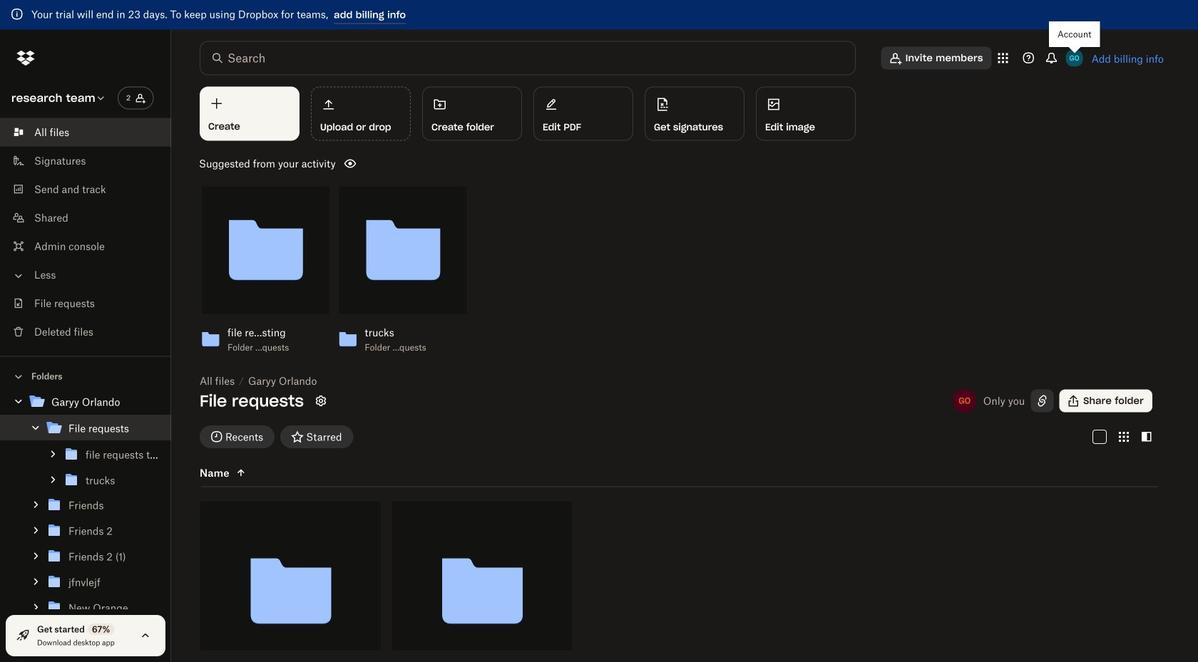 Task type: describe. For each thing, give the bounding box(es) containing it.
folder, trucks row
[[392, 502, 572, 663]]

2 group from the top
[[0, 441, 179, 493]]

1 group from the top
[[0, 415, 179, 663]]

dropbox image
[[11, 44, 40, 72]]

folder settings image
[[312, 392, 329, 410]]



Task type: vqa. For each thing, say whether or not it's contained in the screenshot.
Search in folder "Dropbox" TEXT FIELD
yes



Task type: locate. For each thing, give the bounding box(es) containing it.
less image
[[11, 269, 26, 283]]

list
[[0, 109, 171, 356]]

group
[[0, 415, 179, 663], [0, 441, 179, 493]]

alert
[[0, 0, 1198, 30]]

Search in folder "Dropbox" text field
[[228, 50, 826, 67]]

folder, file requests testing row
[[200, 502, 381, 663]]

list item
[[0, 118, 171, 147]]



